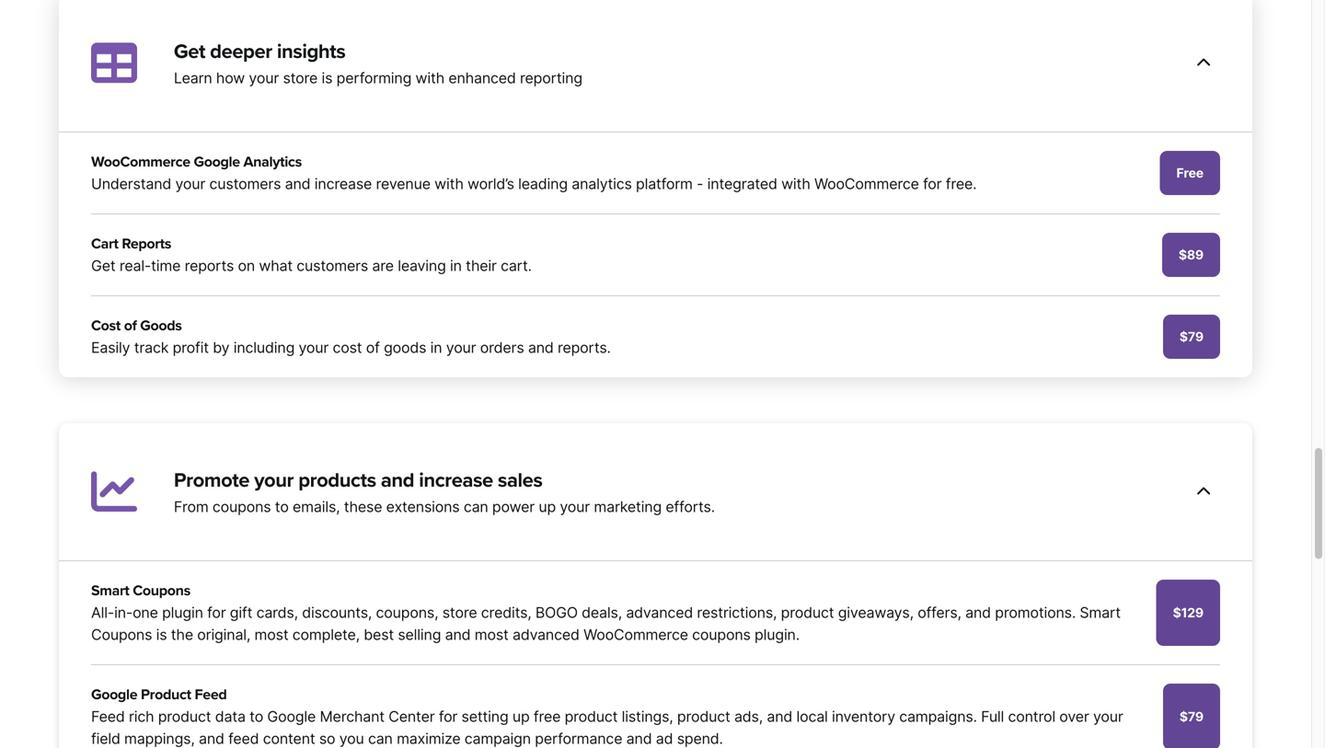 Task type: vqa. For each thing, say whether or not it's contained in the screenshot.


Task type: describe. For each thing, give the bounding box(es) containing it.
best
[[364, 626, 394, 644]]

complete,
[[293, 626, 360, 644]]

-
[[697, 175, 704, 193]]

2 horizontal spatial woocommerce
[[815, 175, 920, 193]]

reports
[[185, 257, 234, 275]]

your left cost
[[299, 339, 329, 357]]

1 vertical spatial of
[[366, 339, 380, 357]]

for inside smart coupons all-in-one plugin for gift cards, discounts, coupons, store credits, bogo deals, advanced restrictions, product giveaways, offers, and promotions. smart coupons is the original, most complete, best selling and most advanced woocommerce coupons plugin.
[[207, 604, 226, 622]]

learn
[[174, 69, 212, 87]]

$79 for feed rich product data to google merchant center for setting up free product listings, product ads, and local inventory campaigns. full control over your field mappings, and feed content so you can maximize campaign performance and ad spend.
[[1180, 710, 1204, 725]]

leaving
[[398, 257, 446, 275]]

what
[[259, 257, 293, 275]]

up inside 'promote your products and increase sales from coupons to emails, these extensions can power up your marketing efforts.'
[[539, 498, 556, 516]]

control
[[1009, 708, 1056, 726]]

and inside cost of goods easily track profit by including your cost of goods in your orders and reports.
[[528, 339, 554, 357]]

with right 'integrated'
[[782, 175, 811, 193]]

cards,
[[256, 604, 298, 622]]

setting
[[462, 708, 509, 726]]

their
[[466, 257, 497, 275]]

google inside woocommerce google analytics understand your customers and increase revenue with world's leading analytics platform - integrated with woocommerce for free.
[[194, 153, 240, 171]]

analytics
[[244, 153, 302, 171]]

products
[[298, 469, 376, 493]]

world's
[[468, 175, 515, 193]]

free link
[[1161, 151, 1221, 195]]

ads,
[[735, 708, 763, 726]]

bogo
[[536, 604, 578, 622]]

original,
[[197, 626, 251, 644]]

power
[[492, 498, 535, 516]]

your inside woocommerce google analytics understand your customers and increase revenue with world's leading analytics platform - integrated with woocommerce for free.
[[175, 175, 205, 193]]

selling
[[398, 626, 441, 644]]

1 most from the left
[[255, 626, 289, 644]]

maximize
[[397, 730, 461, 748]]

promote
[[174, 469, 249, 493]]

cart
[[91, 235, 118, 253]]

data
[[215, 708, 246, 726]]

coupons inside 'promote your products and increase sales from coupons to emails, these extensions can power up your marketing efforts.'
[[213, 498, 271, 516]]

deeper
[[210, 40, 272, 64]]

goods
[[384, 339, 427, 357]]

gift
[[230, 604, 252, 622]]

analytics
[[572, 175, 632, 193]]

and inside 'promote your products and increase sales from coupons to emails, these extensions can power up your marketing efforts.'
[[381, 469, 414, 493]]

on
[[238, 257, 255, 275]]

and right selling
[[445, 626, 471, 644]]

promote your products and increase sales from coupons to emails, these extensions can power up your marketing efforts.
[[174, 469, 715, 516]]

increase inside 'promote your products and increase sales from coupons to emails, these extensions can power up your marketing efforts.'
[[419, 469, 493, 493]]

platform
[[636, 175, 693, 193]]

product up 'performance' in the left of the page
[[565, 708, 618, 726]]

and down listings,
[[627, 730, 652, 748]]

product up spend.
[[677, 708, 731, 726]]

google product feed feed rich product data to google merchant center for setting up free product listings, product ads, and local inventory campaigns. full control over your field mappings, and feed content so you can maximize campaign performance and ad spend.
[[91, 686, 1124, 748]]

feed
[[228, 730, 259, 748]]

center
[[389, 708, 435, 726]]

free
[[1177, 165, 1204, 181]]

with for get deeper insights
[[416, 69, 445, 87]]

including
[[234, 339, 295, 357]]

0 vertical spatial advanced
[[626, 604, 693, 622]]

and inside woocommerce google analytics understand your customers and increase revenue with world's leading analytics platform - integrated with woocommerce for free.
[[285, 175, 311, 193]]

leading
[[518, 175, 568, 193]]

offers,
[[918, 604, 962, 622]]

get deeper insights learn how your store is performing with enhanced reporting
[[174, 40, 583, 87]]

from
[[174, 498, 209, 516]]

0 horizontal spatial feed
[[91, 708, 125, 726]]

smart coupons all-in-one plugin for gift cards, discounts, coupons, store credits, bogo deals, advanced restrictions, product giveaways, offers, and promotions. smart coupons is the original, most complete, best selling and most advanced woocommerce coupons plugin.
[[91, 582, 1121, 644]]

with for woocommerce google analytics
[[435, 175, 464, 193]]

performance
[[535, 730, 623, 748]]

real-
[[120, 257, 151, 275]]

integrated
[[708, 175, 778, 193]]

over
[[1060, 708, 1090, 726]]

mappings,
[[124, 730, 195, 748]]

product
[[141, 686, 191, 704]]

1 vertical spatial advanced
[[513, 626, 580, 644]]

emails,
[[293, 498, 340, 516]]

efforts.
[[666, 498, 715, 516]]

up inside google product feed feed rich product data to google merchant center for setting up free product listings, product ads, and local inventory campaigns. full control over your field mappings, and feed content so you can maximize campaign performance and ad spend.
[[513, 708, 530, 726]]

your inside get deeper insights learn how your store is performing with enhanced reporting
[[249, 69, 279, 87]]

0 vertical spatial woocommerce
[[91, 153, 190, 171]]

2 horizontal spatial google
[[267, 708, 316, 726]]

local
[[797, 708, 828, 726]]

your left orders
[[446, 339, 476, 357]]

inventory
[[832, 708, 896, 726]]

customers inside cart reports get real-time reports on what customers are leaving in their cart.
[[297, 257, 368, 275]]

these
[[344, 498, 382, 516]]

chevron up image
[[1197, 56, 1212, 71]]

to inside google product feed feed rich product data to google merchant center for setting up free product listings, product ads, and local inventory campaigns. full control over your field mappings, and feed content so you can maximize campaign performance and ad spend.
[[250, 708, 263, 726]]

time
[[151, 257, 181, 275]]

sales
[[498, 469, 543, 493]]

and right ads, at the right of the page
[[767, 708, 793, 726]]

store inside smart coupons all-in-one plugin for gift cards, discounts, coupons, store credits, bogo deals, advanced restrictions, product giveaways, offers, and promotions. smart coupons is the original, most complete, best selling and most advanced woocommerce coupons plugin.
[[443, 604, 477, 622]]

can inside google product feed feed rich product data to google merchant center for setting up free product listings, product ads, and local inventory campaigns. full control over your field mappings, and feed content so you can maximize campaign performance and ad spend.
[[368, 730, 393, 748]]

plugin.
[[755, 626, 800, 644]]

reports
[[122, 235, 171, 253]]

cart reports get real-time reports on what customers are leaving in their cart.
[[91, 235, 532, 275]]

field
[[91, 730, 120, 748]]

one
[[133, 604, 158, 622]]

free
[[534, 708, 561, 726]]

giveaways,
[[838, 604, 914, 622]]

2 most from the left
[[475, 626, 509, 644]]

content
[[263, 730, 315, 748]]

0 horizontal spatial of
[[124, 317, 137, 335]]

track
[[134, 339, 169, 357]]

$89 link
[[1163, 233, 1221, 277]]

product down product
[[158, 708, 211, 726]]

are
[[372, 257, 394, 275]]

product inside smart coupons all-in-one plugin for gift cards, discounts, coupons, store credits, bogo deals, advanced restrictions, product giveaways, offers, and promotions. smart coupons is the original, most complete, best selling and most advanced woocommerce coupons plugin.
[[781, 604, 834, 622]]

deals,
[[582, 604, 622, 622]]

cost
[[91, 317, 121, 335]]



Task type: locate. For each thing, give the bounding box(es) containing it.
and up extensions
[[381, 469, 414, 493]]

0 horizontal spatial increase
[[315, 175, 372, 193]]

feed up field at the left bottom of the page
[[91, 708, 125, 726]]

1 vertical spatial customers
[[297, 257, 368, 275]]

1 horizontal spatial get
[[174, 40, 205, 64]]

smart up all-
[[91, 582, 129, 600]]

0 vertical spatial for
[[923, 175, 942, 193]]

in inside cart reports get real-time reports on what customers are leaving in their cart.
[[450, 257, 462, 275]]

feed
[[195, 686, 227, 704], [91, 708, 125, 726]]

coupons up one
[[133, 582, 190, 600]]

and
[[285, 175, 311, 193], [528, 339, 554, 357], [381, 469, 414, 493], [966, 604, 991, 622], [445, 626, 471, 644], [767, 708, 793, 726], [199, 730, 224, 748], [627, 730, 652, 748]]

store down insights
[[283, 69, 318, 87]]

1 $79 link from the top
[[1164, 315, 1221, 359]]

2 vertical spatial woocommerce
[[584, 626, 689, 644]]

and down analytics
[[285, 175, 311, 193]]

1 vertical spatial coupons
[[91, 626, 152, 644]]

0 horizontal spatial for
[[207, 604, 226, 622]]

2 $79 link from the top
[[1164, 684, 1221, 748]]

restrictions,
[[697, 604, 777, 622]]

1 horizontal spatial is
[[322, 69, 333, 87]]

campaign
[[465, 730, 531, 748]]

your up emails,
[[254, 469, 294, 493]]

$79
[[1180, 329, 1204, 345], [1180, 710, 1204, 725]]

1 vertical spatial coupons
[[692, 626, 751, 644]]

0 horizontal spatial woocommerce
[[91, 153, 190, 171]]

cost
[[333, 339, 362, 357]]

1 horizontal spatial woocommerce
[[584, 626, 689, 644]]

promotions.
[[995, 604, 1076, 622]]

0 horizontal spatial google
[[91, 686, 137, 704]]

feed up data
[[195, 686, 227, 704]]

your inside google product feed feed rich product data to google merchant center for setting up free product listings, product ads, and local inventory campaigns. full control over your field mappings, and feed content so you can maximize campaign performance and ad spend.
[[1094, 708, 1124, 726]]

get up learn
[[174, 40, 205, 64]]

1 horizontal spatial most
[[475, 626, 509, 644]]

in right goods
[[431, 339, 442, 357]]

1 vertical spatial is
[[156, 626, 167, 644]]

all-
[[91, 604, 114, 622]]

0 vertical spatial increase
[[315, 175, 372, 193]]

rich
[[129, 708, 154, 726]]

0 horizontal spatial in
[[431, 339, 442, 357]]

get down cart on the left of the page
[[91, 257, 116, 275]]

your
[[249, 69, 279, 87], [175, 175, 205, 193], [299, 339, 329, 357], [446, 339, 476, 357], [254, 469, 294, 493], [560, 498, 590, 516], [1094, 708, 1124, 726]]

increase up extensions
[[419, 469, 493, 493]]

most down the credits,
[[475, 626, 509, 644]]

$129 link
[[1157, 580, 1221, 646]]

woocommerce
[[91, 153, 190, 171], [815, 175, 920, 193], [584, 626, 689, 644]]

in-
[[114, 604, 133, 622]]

1 horizontal spatial coupons
[[692, 626, 751, 644]]

0 horizontal spatial is
[[156, 626, 167, 644]]

to left emails,
[[275, 498, 289, 516]]

get
[[174, 40, 205, 64], [91, 257, 116, 275]]

0 vertical spatial of
[[124, 317, 137, 335]]

advanced right deals, on the bottom left of page
[[626, 604, 693, 622]]

spend.
[[677, 730, 723, 748]]

reports.
[[558, 339, 611, 357]]

1 $79 from the top
[[1180, 329, 1204, 345]]

for left the free.
[[923, 175, 942, 193]]

1 vertical spatial store
[[443, 604, 477, 622]]

0 horizontal spatial customers
[[209, 175, 281, 193]]

for up original,
[[207, 604, 226, 622]]

1 vertical spatial for
[[207, 604, 226, 622]]

0 vertical spatial store
[[283, 69, 318, 87]]

woocommerce inside smart coupons all-in-one plugin for gift cards, discounts, coupons, store credits, bogo deals, advanced restrictions, product giveaways, offers, and promotions. smart coupons is the original, most complete, best selling and most advanced woocommerce coupons plugin.
[[584, 626, 689, 644]]

customers left are
[[297, 257, 368, 275]]

0 vertical spatial $79
[[1180, 329, 1204, 345]]

1 vertical spatial increase
[[419, 469, 493, 493]]

1 vertical spatial $79
[[1180, 710, 1204, 725]]

to
[[275, 498, 289, 516], [250, 708, 263, 726]]

and right orders
[[528, 339, 554, 357]]

0 horizontal spatial can
[[368, 730, 393, 748]]

increase
[[315, 175, 372, 193], [419, 469, 493, 493]]

2 vertical spatial for
[[439, 708, 458, 726]]

cost of goods easily track profit by including your cost of goods in your orders and reports.
[[91, 317, 611, 357]]

0 horizontal spatial coupons
[[213, 498, 271, 516]]

product up plugin.
[[781, 604, 834, 622]]

1 horizontal spatial google
[[194, 153, 240, 171]]

of
[[124, 317, 137, 335], [366, 339, 380, 357]]

0 vertical spatial to
[[275, 498, 289, 516]]

2 vertical spatial google
[[267, 708, 316, 726]]

performing
[[337, 69, 412, 87]]

0 vertical spatial feed
[[195, 686, 227, 704]]

$89
[[1179, 247, 1204, 263]]

your right understand
[[175, 175, 205, 193]]

1 horizontal spatial can
[[464, 498, 489, 516]]

goods
[[140, 317, 182, 335]]

profit
[[173, 339, 209, 357]]

1 vertical spatial smart
[[1080, 604, 1121, 622]]

1 horizontal spatial in
[[450, 257, 462, 275]]

0 horizontal spatial get
[[91, 257, 116, 275]]

0 horizontal spatial smart
[[91, 582, 129, 600]]

discounts,
[[302, 604, 372, 622]]

campaigns.
[[900, 708, 978, 726]]

1 horizontal spatial customers
[[297, 257, 368, 275]]

0 vertical spatial is
[[322, 69, 333, 87]]

for
[[923, 175, 942, 193], [207, 604, 226, 622], [439, 708, 458, 726]]

orders
[[480, 339, 524, 357]]

1 horizontal spatial store
[[443, 604, 477, 622]]

the
[[171, 626, 193, 644]]

full
[[982, 708, 1005, 726]]

extensions
[[386, 498, 460, 516]]

your right over
[[1094, 708, 1124, 726]]

with left enhanced
[[416, 69, 445, 87]]

credits,
[[481, 604, 532, 622]]

1 vertical spatial woocommerce
[[815, 175, 920, 193]]

insights
[[277, 40, 346, 64]]

1 vertical spatial $79 link
[[1164, 684, 1221, 748]]

most down cards,
[[255, 626, 289, 644]]

get inside get deeper insights learn how your store is performing with enhanced reporting
[[174, 40, 205, 64]]

up right power
[[539, 498, 556, 516]]

to up feed
[[250, 708, 263, 726]]

is
[[322, 69, 333, 87], [156, 626, 167, 644]]

how
[[216, 69, 245, 87]]

can inside 'promote your products and increase sales from coupons to emails, these extensions can power up your marketing efforts.'
[[464, 498, 489, 516]]

1 horizontal spatial for
[[439, 708, 458, 726]]

1 vertical spatial can
[[368, 730, 393, 748]]

product
[[781, 604, 834, 622], [158, 708, 211, 726], [565, 708, 618, 726], [677, 708, 731, 726]]

google up content at the left
[[267, 708, 316, 726]]

up left free on the bottom of page
[[513, 708, 530, 726]]

is down insights
[[322, 69, 333, 87]]

coupons inside smart coupons all-in-one plugin for gift cards, discounts, coupons, store credits, bogo deals, advanced restrictions, product giveaways, offers, and promotions. smart coupons is the original, most complete, best selling and most advanced woocommerce coupons plugin.
[[692, 626, 751, 644]]

is left the
[[156, 626, 167, 644]]

in
[[450, 257, 462, 275], [431, 339, 442, 357]]

customers down analytics
[[209, 175, 281, 193]]

1 vertical spatial get
[[91, 257, 116, 275]]

free.
[[946, 175, 977, 193]]

1 horizontal spatial to
[[275, 498, 289, 516]]

0 vertical spatial coupons
[[133, 582, 190, 600]]

and down data
[[199, 730, 224, 748]]

merchant
[[320, 708, 385, 726]]

woocommerce google analytics understand your customers and increase revenue with world's leading analytics platform - integrated with woocommerce for free.
[[91, 153, 977, 193]]

0 vertical spatial coupons
[[213, 498, 271, 516]]

coupons down restrictions, at the bottom of the page
[[692, 626, 751, 644]]

smart
[[91, 582, 129, 600], [1080, 604, 1121, 622]]

increase inside woocommerce google analytics understand your customers and increase revenue with world's leading analytics platform - integrated with woocommerce for free.
[[315, 175, 372, 193]]

in left the their
[[450, 257, 462, 275]]

to inside 'promote your products and increase sales from coupons to emails, these extensions can power up your marketing efforts.'
[[275, 498, 289, 516]]

can right 'you'
[[368, 730, 393, 748]]

customers inside woocommerce google analytics understand your customers and increase revenue with world's leading analytics platform - integrated with woocommerce for free.
[[209, 175, 281, 193]]

coupons,
[[376, 604, 439, 622]]

2 $79 from the top
[[1180, 710, 1204, 725]]

your right how
[[249, 69, 279, 87]]

1 horizontal spatial up
[[539, 498, 556, 516]]

is inside get deeper insights learn how your store is performing with enhanced reporting
[[322, 69, 333, 87]]

easily
[[91, 339, 130, 357]]

1 horizontal spatial of
[[366, 339, 380, 357]]

google up rich
[[91, 686, 137, 704]]

advanced down bogo on the left bottom
[[513, 626, 580, 644]]

1 vertical spatial to
[[250, 708, 263, 726]]

smart right promotions.
[[1080, 604, 1121, 622]]

0 vertical spatial get
[[174, 40, 205, 64]]

2 horizontal spatial for
[[923, 175, 942, 193]]

customers
[[209, 175, 281, 193], [297, 257, 368, 275]]

get inside cart reports get real-time reports on what customers are leaving in their cart.
[[91, 257, 116, 275]]

so
[[319, 730, 335, 748]]

cart.
[[501, 257, 532, 275]]

can left power
[[464, 498, 489, 516]]

chevron up image
[[1197, 485, 1212, 500]]

0 vertical spatial customers
[[209, 175, 281, 193]]

for inside woocommerce google analytics understand your customers and increase revenue with world's leading analytics platform - integrated with woocommerce for free.
[[923, 175, 942, 193]]

with left world's
[[435, 175, 464, 193]]

enhanced
[[449, 69, 516, 87]]

0 horizontal spatial advanced
[[513, 626, 580, 644]]

1 vertical spatial in
[[431, 339, 442, 357]]

your left marketing
[[560, 498, 590, 516]]

plugin
[[162, 604, 203, 622]]

google
[[194, 153, 240, 171], [91, 686, 137, 704], [267, 708, 316, 726]]

marketing
[[594, 498, 662, 516]]

for inside google product feed feed rich product data to google merchant center for setting up free product listings, product ads, and local inventory campaigns. full control over your field mappings, and feed content so you can maximize campaign performance and ad spend.
[[439, 708, 458, 726]]

store left the credits,
[[443, 604, 477, 622]]

1 horizontal spatial smart
[[1080, 604, 1121, 622]]

0 vertical spatial can
[[464, 498, 489, 516]]

google left analytics
[[194, 153, 240, 171]]

understand
[[91, 175, 171, 193]]

$129
[[1173, 605, 1204, 621]]

reporting
[[520, 69, 583, 87]]

1 horizontal spatial increase
[[419, 469, 493, 493]]

0 vertical spatial $79 link
[[1164, 315, 1221, 359]]

0 horizontal spatial store
[[283, 69, 318, 87]]

$79 link for feed rich product data to google merchant center for setting up free product listings, product ads, and local inventory campaigns. full control over your field mappings, and feed content so you can maximize campaign performance and ad spend.
[[1164, 684, 1221, 748]]

store
[[283, 69, 318, 87], [443, 604, 477, 622]]

0 horizontal spatial most
[[255, 626, 289, 644]]

most
[[255, 626, 289, 644], [475, 626, 509, 644]]

coupons
[[213, 498, 271, 516], [692, 626, 751, 644]]

and right offers,
[[966, 604, 991, 622]]

1 horizontal spatial feed
[[195, 686, 227, 704]]

1 vertical spatial up
[[513, 708, 530, 726]]

is inside smart coupons all-in-one plugin for gift cards, discounts, coupons, store credits, bogo deals, advanced restrictions, product giveaways, offers, and promotions. smart coupons is the original, most complete, best selling and most advanced woocommerce coupons plugin.
[[156, 626, 167, 644]]

increase left revenue
[[315, 175, 372, 193]]

0 horizontal spatial to
[[250, 708, 263, 726]]

you
[[339, 730, 364, 748]]

1 horizontal spatial advanced
[[626, 604, 693, 622]]

$79 link for easily track profit by including your cost of goods in your orders and reports.
[[1164, 315, 1221, 359]]

0 vertical spatial in
[[450, 257, 462, 275]]

by
[[213, 339, 230, 357]]

0 vertical spatial up
[[539, 498, 556, 516]]

1 vertical spatial google
[[91, 686, 137, 704]]

1 vertical spatial feed
[[91, 708, 125, 726]]

in inside cost of goods easily track profit by including your cost of goods in your orders and reports.
[[431, 339, 442, 357]]

store inside get deeper insights learn how your store is performing with enhanced reporting
[[283, 69, 318, 87]]

0 horizontal spatial up
[[513, 708, 530, 726]]

coupons down 'promote'
[[213, 498, 271, 516]]

revenue
[[376, 175, 431, 193]]

with inside get deeper insights learn how your store is performing with enhanced reporting
[[416, 69, 445, 87]]

for up maximize
[[439, 708, 458, 726]]

coupons down the "in-"
[[91, 626, 152, 644]]

$79 for easily track profit by including your cost of goods in your orders and reports.
[[1180, 329, 1204, 345]]

0 vertical spatial smart
[[91, 582, 129, 600]]

0 vertical spatial google
[[194, 153, 240, 171]]



